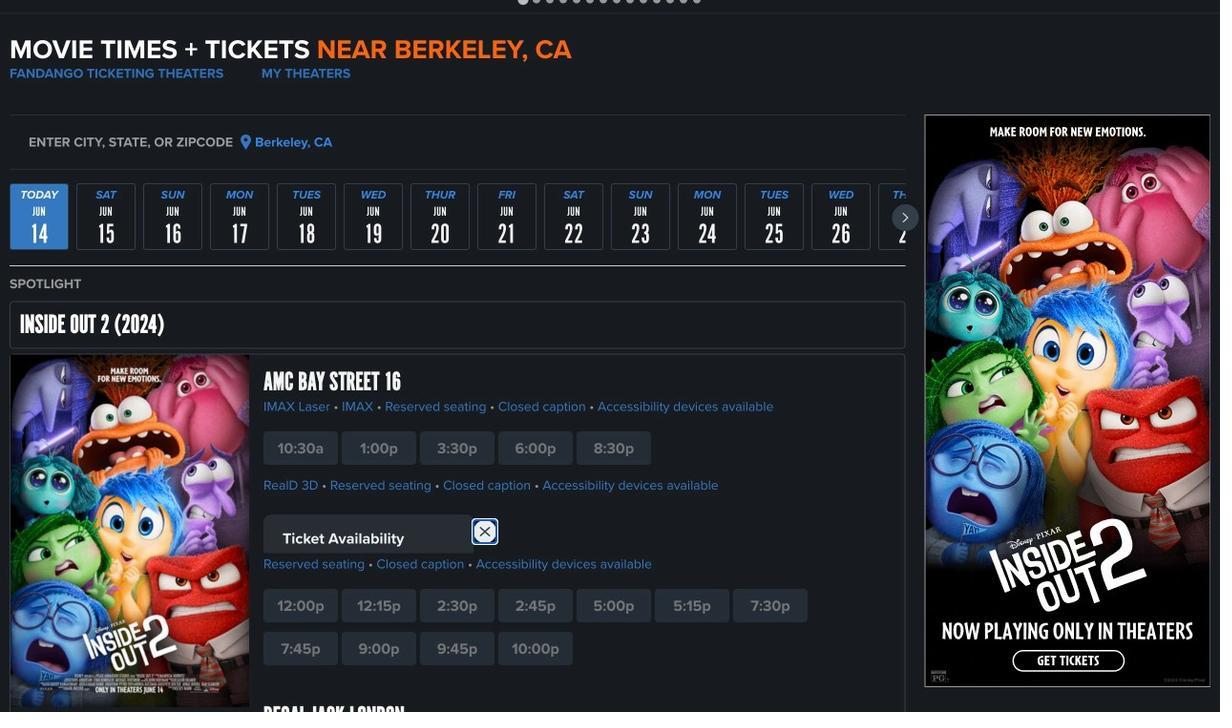 Task type: vqa. For each thing, say whether or not it's contained in the screenshot.
search field
no



Task type: locate. For each thing, give the bounding box(es) containing it.
5 o'clock pm showtime element
[[577, 589, 652, 623]]

12 o'clock pm showtime element
[[264, 589, 338, 623]]

0 vertical spatial region
[[0, 0, 1221, 13]]

2:30 pm showtime element
[[420, 589, 495, 623]]

3:30 pm showtime element
[[420, 432, 495, 465]]

2:45 pm showtime element
[[499, 589, 573, 623]]

10:30 am showtime element
[[264, 432, 338, 465]]

7:45 pm showtime element
[[264, 632, 338, 666]]

region
[[0, 0, 1221, 13], [10, 184, 938, 251]]

inside out 2 (2024) image
[[11, 355, 249, 708]]

dialog
[[264, 505, 512, 629], [264, 515, 474, 624]]

12:15 pm showtime element
[[342, 589, 417, 623]]

2 dialog from the top
[[264, 515, 474, 624]]

9:45 pm showtime element
[[420, 632, 495, 666]]

1 o'clock pm showtime element
[[342, 432, 417, 465]]

advertisement element
[[925, 115, 1212, 688]]

9 o'clock pm showtime element
[[342, 632, 417, 666]]

5:15 pm showtime element
[[655, 589, 730, 623]]



Task type: describe. For each thing, give the bounding box(es) containing it.
6 o'clock pm showtime element
[[499, 432, 573, 465]]

10 o'clock pm showtime element
[[499, 632, 573, 666]]

select a slide to show tab list
[[0, 0, 1221, 6]]

8:30 pm showtime element
[[577, 432, 652, 465]]

1 vertical spatial region
[[10, 184, 938, 251]]

1 of 60 group
[[10, 184, 69, 251]]

1 of 14 tab panel
[[324, 0, 897, 13]]

location light image
[[241, 135, 251, 150]]

1 dialog from the top
[[264, 505, 512, 629]]



